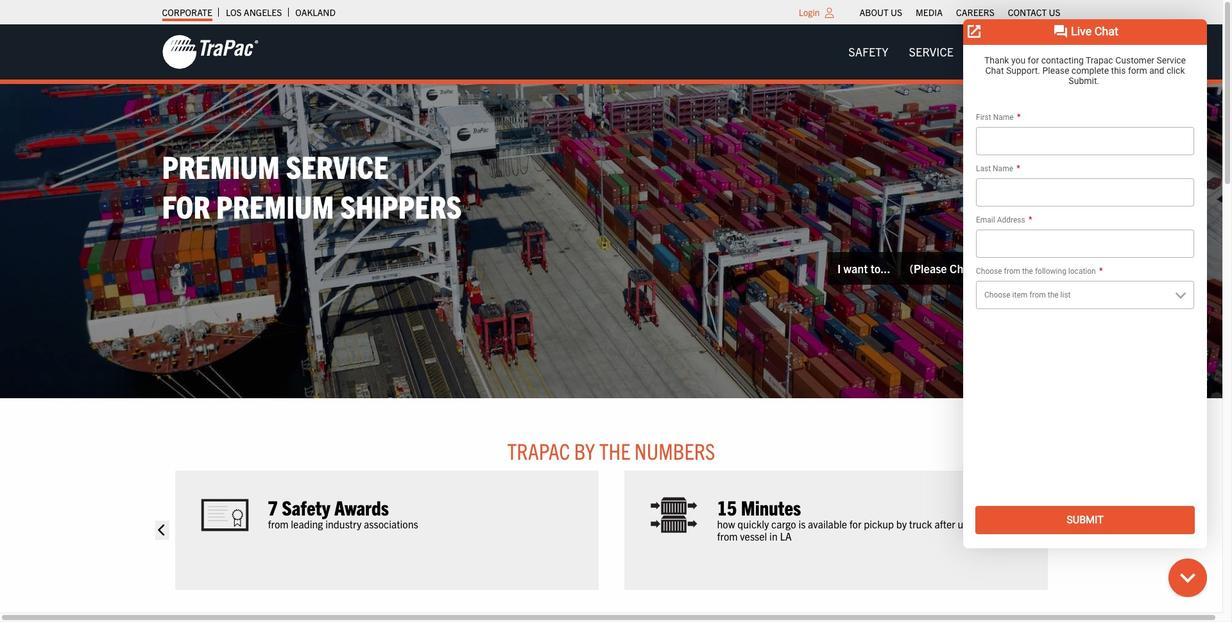 Task type: locate. For each thing, give the bounding box(es) containing it.
i want to...
[[838, 261, 891, 276]]

minutes
[[741, 495, 802, 520]]

unloaded
[[958, 518, 1000, 531]]

menu bar
[[853, 3, 1068, 21], [839, 39, 1071, 65]]

safety right 7
[[282, 495, 331, 520]]

corporate link
[[162, 3, 212, 21]]

1 us from the left
[[891, 6, 903, 18]]

from left vessel
[[718, 530, 738, 543]]

2 us from the left
[[1049, 6, 1061, 18]]

leading
[[291, 518, 323, 531]]

0 vertical spatial menu bar
[[853, 3, 1068, 21]]

us right contact
[[1049, 6, 1061, 18]]

la
[[780, 530, 792, 543]]

safety inside menu bar
[[849, 44, 889, 59]]

0 horizontal spatial us
[[891, 6, 903, 18]]

15 minutes how quickly cargo is available for pickup by truck after unloaded from vessel in la
[[718, 495, 1000, 543]]

contact us link
[[1009, 3, 1061, 21]]

1 vertical spatial menu bar
[[839, 39, 1071, 65]]

from
[[268, 518, 289, 531], [718, 530, 738, 543]]

by
[[575, 438, 595, 465]]

1 horizontal spatial from
[[718, 530, 738, 543]]

is
[[799, 518, 806, 531]]

oakland
[[296, 6, 336, 18]]

los angeles link
[[226, 3, 282, 21]]

us
[[891, 6, 903, 18], [1049, 6, 1061, 18]]

safety down about
[[849, 44, 889, 59]]

premium
[[162, 146, 280, 186], [216, 186, 334, 226]]

1 vertical spatial premium
[[216, 186, 334, 226]]

menu bar up service link
[[853, 3, 1068, 21]]

about us
[[860, 6, 903, 18]]

safety link
[[839, 39, 899, 65]]

0 horizontal spatial from
[[268, 518, 289, 531]]

7
[[268, 495, 278, 520]]

service
[[910, 44, 954, 59], [286, 146, 389, 186]]

menu bar down careers
[[839, 39, 1071, 65]]

service inside premium service for premium shippers
[[286, 146, 389, 186]]

industry
[[326, 518, 362, 531]]

us right about
[[891, 6, 903, 18]]

contact us
[[1009, 6, 1061, 18]]

0 horizontal spatial safety
[[282, 495, 331, 520]]

1 horizontal spatial us
[[1049, 6, 1061, 18]]

menu bar containing safety
[[839, 39, 1071, 65]]

los angeles
[[226, 6, 282, 18]]

angeles
[[244, 6, 282, 18]]

1 vertical spatial safety
[[282, 495, 331, 520]]

about
[[860, 6, 889, 18]]

safety
[[849, 44, 889, 59], [282, 495, 331, 520]]

0 horizontal spatial service
[[286, 146, 389, 186]]

the
[[600, 438, 631, 465]]

1 vertical spatial service
[[286, 146, 389, 186]]

sustainability link
[[964, 39, 1071, 65]]

0 vertical spatial safety
[[849, 44, 889, 59]]

awards
[[335, 495, 389, 520]]

by
[[897, 518, 907, 531]]

1 horizontal spatial safety
[[849, 44, 889, 59]]

from left leading
[[268, 518, 289, 531]]

about us link
[[860, 3, 903, 21]]

login
[[799, 6, 820, 18]]

light image
[[825, 8, 834, 18]]

menu bar containing about us
[[853, 3, 1068, 21]]

0 vertical spatial service
[[910, 44, 954, 59]]

1 horizontal spatial service
[[910, 44, 954, 59]]



Task type: describe. For each thing, give the bounding box(es) containing it.
available
[[808, 518, 848, 531]]

media link
[[916, 3, 943, 21]]

after
[[935, 518, 956, 531]]

contact
[[1009, 6, 1047, 18]]

want
[[844, 261, 868, 276]]

from inside 15 minutes how quickly cargo is available for pickup by truck after unloaded from vessel in la
[[718, 530, 738, 543]]

sustainability
[[975, 44, 1061, 59]]

truck
[[910, 518, 933, 531]]

corporate image
[[162, 34, 258, 70]]

oakland link
[[296, 3, 336, 21]]

premium service for premium shippers
[[162, 146, 462, 226]]

for
[[162, 186, 210, 226]]

service link
[[899, 39, 964, 65]]

trapac
[[508, 438, 570, 465]]

corporate
[[162, 6, 212, 18]]

shippers
[[340, 186, 462, 226]]

from inside 7 safety awards from leading industry associations
[[268, 518, 289, 531]]

associations
[[364, 518, 419, 531]]

quickly
[[738, 518, 770, 531]]

trapac by the numbers
[[508, 438, 716, 465]]

login link
[[799, 6, 820, 18]]

0 vertical spatial premium
[[162, 146, 280, 186]]

careers
[[957, 6, 995, 18]]

safety inside 7 safety awards from leading industry associations
[[282, 495, 331, 520]]

us for about us
[[891, 6, 903, 18]]

pickup
[[864, 518, 895, 531]]

us for contact us
[[1049, 6, 1061, 18]]

cargo
[[772, 518, 797, 531]]

careers link
[[957, 3, 995, 21]]

vessel
[[741, 530, 768, 543]]

how
[[718, 518, 736, 531]]

in
[[770, 530, 778, 543]]

to...
[[871, 261, 891, 276]]

service inside service link
[[910, 44, 954, 59]]

solid image
[[155, 521, 169, 541]]

i
[[838, 261, 841, 276]]

numbers
[[635, 438, 716, 465]]

for
[[850, 518, 862, 531]]

7 safety awards from leading industry associations
[[268, 495, 419, 531]]

15
[[718, 495, 737, 520]]

los
[[226, 6, 242, 18]]

media
[[916, 6, 943, 18]]



Task type: vqa. For each thing, say whether or not it's contained in the screenshot.
productivity
no



